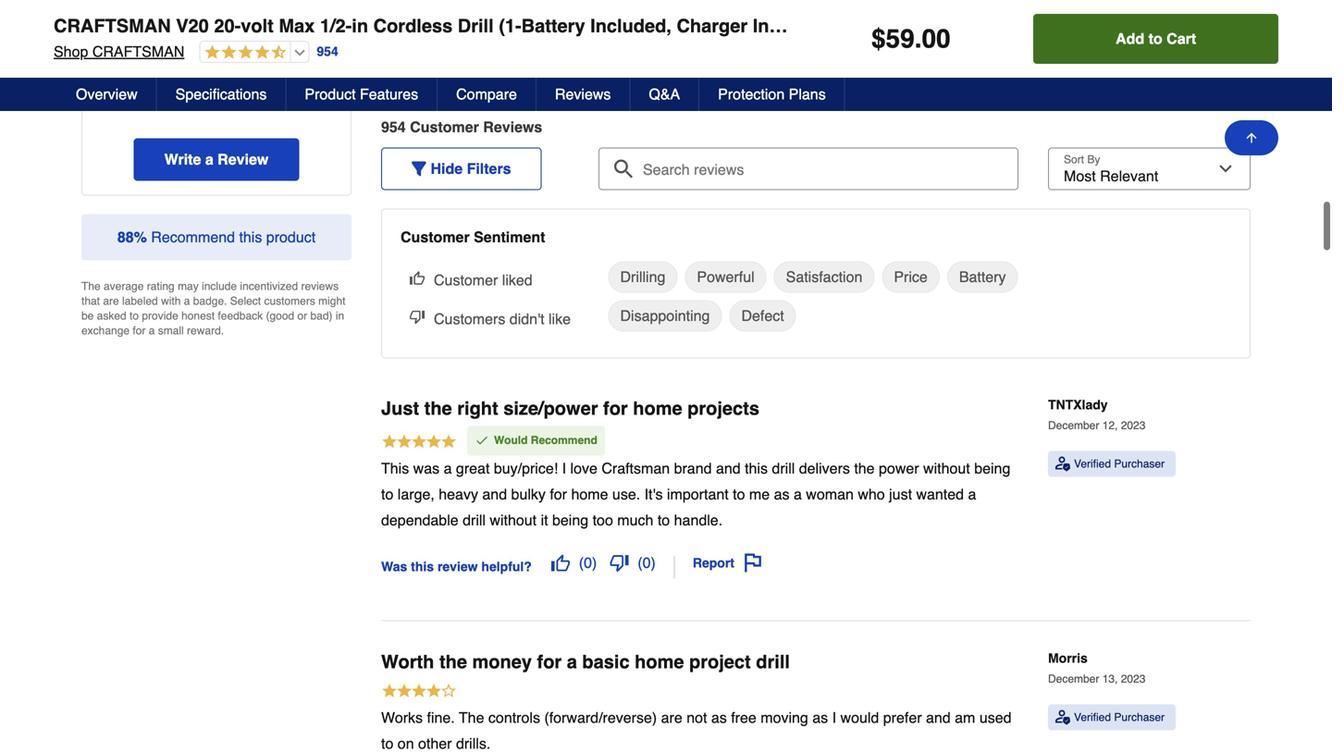 Task type: locate. For each thing, give the bounding box(es) containing it.
december inside 'morris december 13, 2023'
[[1048, 672, 1099, 685]]

without down bulky
[[490, 511, 537, 529]]

verified down 13,
[[1074, 711, 1111, 724]]

2 star from the top
[[105, 31, 126, 44]]

0 vertical spatial 2023
[[1121, 419, 1146, 432]]

this left product
[[239, 229, 262, 246]]

2 verified purchaser from the top
[[1074, 711, 1165, 724]]

home down the love
[[571, 486, 608, 503]]

write a review button
[[134, 138, 299, 181]]

i left the love
[[562, 460, 566, 477]]

customer up hide on the left of the page
[[410, 119, 479, 136]]

0 left thumb down icon
[[584, 554, 592, 571]]

13,
[[1102, 672, 1118, 685]]

bulky
[[511, 486, 546, 503]]

basic
[[582, 651, 630, 672]]

0 horizontal spatial and
[[482, 486, 507, 503]]

filters
[[467, 160, 511, 177]]

verified
[[1074, 458, 1111, 471], [1074, 711, 1111, 724]]

badge.
[[193, 295, 227, 308]]

review right write
[[218, 151, 269, 168]]

to down it's
[[658, 511, 670, 529]]

a right wanted
[[968, 486, 976, 503]]

0 horizontal spatial recommend
[[151, 229, 235, 246]]

1 horizontal spatial the
[[459, 709, 484, 726]]

0 horizontal spatial the
[[81, 280, 101, 293]]

0 vertical spatial 954
[[317, 44, 338, 59]]

0 vertical spatial verified purchaser
[[1074, 458, 1165, 471]]

0 horizontal spatial review
[[218, 151, 269, 168]]

2023 inside 'morris december 13, 2023'
[[1121, 672, 1146, 685]]

reviews button
[[536, 78, 630, 111]]

drill
[[772, 460, 795, 477], [463, 511, 486, 529], [756, 651, 790, 672]]

compare button
[[438, 78, 536, 111]]

2023 for worth the money for a basic home project drill
[[1121, 672, 1146, 685]]

are
[[103, 295, 119, 308], [661, 709, 683, 726]]

4
[[96, 31, 102, 44]]

954 down features
[[381, 119, 406, 136]]

i
[[562, 460, 566, 477], [832, 709, 836, 726]]

star right 1
[[105, 98, 126, 111]]

verified purchaser for worth the money for a basic home project drill
[[1074, 711, 1165, 724]]

( for ( thumb up icon
[[579, 554, 584, 571]]

customers didn't like
[[434, 310, 571, 328]]

0 vertical spatial december
[[1048, 419, 1099, 432]]

1 horizontal spatial this
[[411, 559, 434, 574]]

5 star from the top
[[105, 98, 126, 111]]

( right thumb down icon
[[638, 554, 643, 571]]

craftsman
[[602, 460, 670, 477]]

this inside this was a great buy/price!  i love craftsman brand and this drill delivers the power without being to large, heavy and bulky for home use.  it's important to me as a woman who just wanted a dependable drill without it being too much to handle.
[[745, 460, 768, 477]]

to down "this"
[[381, 486, 393, 503]]

1 vertical spatial december
[[1048, 672, 1099, 685]]

( 0 ) left thumb down icon
[[579, 554, 597, 571]]

2 horizontal spatial as
[[812, 709, 828, 726]]

0 vertical spatial purchaser
[[1114, 458, 1165, 471]]

thumb up image right helpful? at the bottom left of page
[[551, 554, 570, 572]]

without
[[923, 460, 970, 477], [490, 511, 537, 529]]

cordless
[[373, 15, 453, 37]]

1 vertical spatial verified
[[1074, 711, 1111, 724]]

2 purchaser from the top
[[1114, 711, 1165, 724]]

write
[[164, 151, 201, 168]]

was
[[381, 559, 407, 574]]

a left basic
[[567, 651, 577, 672]]

0 horizontal spatial 0
[[584, 554, 592, 571]]

0 vertical spatial without
[[923, 460, 970, 477]]

customer up customer liked
[[401, 229, 470, 246]]

0 horizontal spatial thumb up image
[[410, 271, 425, 286]]

a right write
[[205, 151, 213, 168]]

labeled
[[122, 295, 158, 308]]

morris december 13, 2023
[[1048, 651, 1146, 685]]

star
[[105, 9, 126, 22], [105, 31, 126, 44], [105, 53, 126, 66], [105, 76, 126, 88], [105, 98, 126, 111]]

verified purchaser icon image down tntxlady december 12, 2023
[[1056, 457, 1070, 471]]

1 2023 from the top
[[1121, 419, 1146, 432]]

1 0 from the left
[[584, 554, 592, 571]]

0 horizontal spatial uploaded image image
[[579, 2, 760, 21]]

1 horizontal spatial are
[[661, 709, 683, 726]]

0 horizontal spatial being
[[552, 511, 589, 529]]

1 vertical spatial without
[[490, 511, 537, 529]]

recommend up may
[[151, 229, 235, 246]]

verified purchaser down 12,
[[1074, 458, 1165, 471]]

1 vertical spatial thumb up image
[[551, 554, 570, 572]]

2 verified from the top
[[1074, 711, 1111, 724]]

1 vertical spatial being
[[552, 511, 589, 529]]

purchaser down 12,
[[1114, 458, 1165, 471]]

i inside works fine. the controls (forward/reverse) are not as free moving as i would prefer and am used to on other drills.
[[832, 709, 836, 726]]

1 december from the top
[[1048, 419, 1099, 432]]

recommend
[[151, 229, 235, 246], [531, 434, 597, 447]]

2023 right 12,
[[1121, 419, 1146, 432]]

1 vertical spatial 954
[[381, 119, 406, 136]]

1 verified from the top
[[1074, 458, 1111, 471]]

verified purchaser for just the right size/power for home projects
[[1074, 458, 1165, 471]]

verified purchaser down 13,
[[1074, 711, 1165, 724]]

star for 3 star
[[105, 53, 126, 66]]

works fine. the controls (forward/reverse) are not as free moving as i would prefer and am used to on other drills.
[[381, 709, 1012, 752]]

( 0 ) for thumb down icon
[[638, 554, 656, 571]]

in right 77%
[[352, 15, 368, 37]]

) for thumb down icon
[[651, 554, 656, 571]]

0 horizontal spatial i
[[562, 460, 566, 477]]

price button
[[882, 261, 940, 293]]

review for a
[[218, 151, 269, 168]]

to inside 'the average rating may include incentivized reviews that are labeled with a badge. select customers might be asked to provide honest feedback (good or bad) in exchange for a small reward.'
[[130, 310, 139, 323]]

product features
[[305, 86, 418, 103]]

recommend down just the right size/power for home projects
[[531, 434, 597, 447]]

0 vertical spatial customer
[[410, 119, 479, 136]]

$
[[871, 24, 886, 54]]

verified for worth the money for a basic home project drill
[[1074, 711, 1111, 724]]

add to cart button
[[1034, 14, 1278, 64]]

to down labeled
[[130, 310, 139, 323]]

project
[[689, 651, 751, 672]]

2 verified purchaser icon image from the top
[[1056, 710, 1070, 725]]

review for customer
[[483, 119, 534, 136]]

specifications
[[175, 86, 267, 103]]

for inside this was a great buy/price!  i love craftsman brand and this drill delivers the power without being to large, heavy and bulky for home use.  it's important to me as a woman who just wanted a dependable drill without it being too much to handle.
[[550, 486, 567, 503]]

2%
[[321, 76, 337, 88]]

1 vertical spatial review
[[218, 151, 269, 168]]

12%
[[315, 31, 337, 44]]

controls
[[488, 709, 540, 726]]

asked
[[97, 310, 126, 323]]

2023 right 13,
[[1121, 672, 1146, 685]]

3 star from the top
[[105, 53, 126, 66]]

1 vertical spatial i
[[832, 709, 836, 726]]

a down may
[[184, 295, 190, 308]]

2 horizontal spatial this
[[745, 460, 768, 477]]

1 vertical spatial home
[[571, 486, 608, 503]]

1 verified purchaser icon image from the top
[[1056, 457, 1070, 471]]

1 vertical spatial this
[[745, 460, 768, 477]]

1 vertical spatial recommend
[[531, 434, 597, 447]]

review down compare button
[[483, 119, 534, 136]]

craftsman up "shop craftsman" on the left top of page
[[54, 15, 171, 37]]

satisfaction button
[[774, 261, 875, 293]]

star right 4
[[105, 31, 126, 44]]

drill down heavy
[[463, 511, 486, 529]]

december down morris
[[1048, 672, 1099, 685]]

2 horizontal spatial and
[[926, 709, 951, 726]]

)
[[592, 554, 597, 571], [651, 554, 656, 571]]

the up drills.
[[459, 709, 484, 726]]

1 horizontal spatial and
[[716, 460, 741, 477]]

are inside 'the average rating may include incentivized reviews that are labeled with a badge. select customers might be asked to provide honest feedback (good or bad) in exchange for a small reward.'
[[103, 295, 119, 308]]

1 horizontal spatial without
[[923, 460, 970, 477]]

1 vertical spatial purchaser
[[1114, 711, 1165, 724]]

954 for 954 customer review s
[[381, 119, 406, 136]]

for down provide
[[133, 324, 146, 337]]

worth
[[381, 651, 434, 672]]

1 horizontal spatial 0
[[643, 554, 651, 571]]

1 vertical spatial verified purchaser icon image
[[1056, 710, 1070, 725]]

as right me
[[774, 486, 790, 503]]

) right thumb down icon
[[651, 554, 656, 571]]

protection plans button
[[700, 78, 845, 111]]

0 vertical spatial the
[[81, 280, 101, 293]]

1 vertical spatial the
[[459, 709, 484, 726]]

in
[[352, 15, 368, 37], [336, 310, 344, 323]]

as right not
[[711, 709, 727, 726]]

2 vertical spatial and
[[926, 709, 951, 726]]

star right the 5 in the top left of the page
[[105, 9, 126, 22]]

1 horizontal spatial in
[[352, 15, 368, 37]]

1 horizontal spatial uploaded image image
[[1151, 2, 1332, 21]]

) left thumb down icon
[[592, 554, 597, 571]]

1 horizontal spatial thumb up image
[[551, 554, 570, 572]]

the right the just
[[424, 398, 452, 419]]

0 horizontal spatial in
[[336, 310, 344, 323]]

home up craftsman
[[633, 398, 682, 419]]

0 horizontal spatial as
[[711, 709, 727, 726]]

customers
[[264, 295, 315, 308]]

a
[[205, 151, 213, 168], [184, 295, 190, 308], [149, 324, 155, 337], [444, 460, 452, 477], [794, 486, 802, 503], [968, 486, 976, 503], [567, 651, 577, 672]]

1 horizontal spatial 954
[[381, 119, 406, 136]]

i left would
[[832, 709, 836, 726]]

0 horizontal spatial (
[[579, 554, 584, 571]]

2 2023 from the top
[[1121, 672, 1146, 685]]

) for ( thumb up icon
[[592, 554, 597, 571]]

4 star from the top
[[105, 76, 126, 88]]

reward.
[[187, 324, 224, 337]]

1 horizontal spatial being
[[974, 460, 1011, 477]]

are up 'asked'
[[103, 295, 119, 308]]

uploaded image image
[[579, 2, 760, 21], [1151, 2, 1332, 21]]

0 vertical spatial recommend
[[151, 229, 235, 246]]

and left bulky
[[482, 486, 507, 503]]

uploaded image image up cart
[[1151, 2, 1332, 21]]

and right brand on the right
[[716, 460, 741, 477]]

as right moving
[[812, 709, 828, 726]]

important
[[667, 486, 729, 503]]

review inside 'button'
[[218, 151, 269, 168]]

to left on
[[381, 735, 393, 752]]

0 vertical spatial are
[[103, 295, 119, 308]]

included)
[[753, 15, 835, 37]]

star for 2 star
[[105, 76, 126, 88]]

2 vertical spatial customer
[[434, 272, 498, 289]]

this
[[381, 460, 409, 477]]

home
[[633, 398, 682, 419], [571, 486, 608, 503], [635, 651, 684, 672]]

0 horizontal spatial 954
[[317, 44, 338, 59]]

( 0 )
[[579, 554, 597, 571], [638, 554, 656, 571]]

0 vertical spatial verified purchaser icon image
[[1056, 457, 1070, 471]]

checkmark image
[[475, 433, 489, 448]]

great product that you should have image image
[[389, 2, 570, 21]]

as
[[774, 486, 790, 503], [711, 709, 727, 726], [812, 709, 828, 726]]

0 vertical spatial review
[[483, 119, 534, 136]]

are left not
[[661, 709, 683, 726]]

december inside tntxlady december 12, 2023
[[1048, 419, 1099, 432]]

other
[[418, 735, 452, 752]]

to left me
[[733, 486, 745, 503]]

drills.
[[456, 735, 491, 752]]

0 vertical spatial verified
[[1074, 458, 1111, 471]]

1 horizontal spatial (
[[638, 554, 643, 571]]

worth the money for a basic home project drill
[[381, 651, 790, 672]]

0 horizontal spatial this
[[239, 229, 262, 246]]

thumb up image
[[410, 271, 425, 286], [551, 554, 570, 572]]

2 vertical spatial the
[[439, 651, 467, 672]]

drill right project at bottom right
[[756, 651, 790, 672]]

0 vertical spatial the
[[424, 398, 452, 419]]

verified purchaser icon image
[[1056, 457, 1070, 471], [1056, 710, 1070, 725]]

3%
[[321, 53, 337, 66]]

1 verified purchaser from the top
[[1074, 458, 1165, 471]]

with
[[161, 295, 181, 308]]

purchaser down 13,
[[1114, 711, 1165, 724]]

1 vertical spatial in
[[336, 310, 344, 323]]

59
[[886, 24, 915, 54]]

2 ( from the left
[[638, 554, 643, 571]]

uploaded image image up the q&a
[[579, 2, 760, 21]]

(
[[579, 554, 584, 571], [638, 554, 643, 571]]

the up who
[[854, 460, 875, 477]]

star right 2
[[105, 76, 126, 88]]

2 ) from the left
[[651, 554, 656, 571]]

the inside this was a great buy/price!  i love craftsman brand and this drill delivers the power without being to large, heavy and bulky for home use.  it's important to me as a woman who just wanted a dependable drill without it being too much to handle.
[[854, 460, 875, 477]]

for
[[133, 324, 146, 337], [603, 398, 628, 419], [550, 486, 567, 503], [537, 651, 562, 672]]

to right add
[[1149, 30, 1163, 47]]

add to cart
[[1116, 30, 1196, 47]]

1 horizontal spatial i
[[832, 709, 836, 726]]

december down tntxlady
[[1048, 419, 1099, 432]]

review
[[483, 119, 534, 136], [218, 151, 269, 168]]

it's
[[644, 486, 663, 503]]

i inside this was a great buy/price!  i love craftsman brand and this drill delivers the power without being to large, heavy and bulky for home use.  it's important to me as a woman who just wanted a dependable drill without it being too much to handle.
[[562, 460, 566, 477]]

purchaser for worth the money for a basic home project drill
[[1114, 711, 1165, 724]]

( left thumb down icon
[[579, 554, 584, 571]]

1 ) from the left
[[592, 554, 597, 571]]

2023 inside tntxlady december 12, 2023
[[1121, 419, 1146, 432]]

customer up the customers
[[434, 272, 498, 289]]

0 vertical spatial i
[[562, 460, 566, 477]]

reviews
[[301, 280, 339, 293]]

battery button
[[947, 261, 1018, 293]]

2 0 from the left
[[643, 554, 651, 571]]

the
[[424, 398, 452, 419], [854, 460, 875, 477], [439, 651, 467, 672]]

1 star from the top
[[105, 9, 126, 22]]

small
[[158, 324, 184, 337]]

not
[[687, 709, 707, 726]]

0 horizontal spatial without
[[490, 511, 537, 529]]

1 ( 0 ) from the left
[[579, 554, 597, 571]]

1 horizontal spatial )
[[651, 554, 656, 571]]

and left am on the right bottom of the page
[[926, 709, 951, 726]]

2 vertical spatial this
[[411, 559, 434, 574]]

verified purchaser icon image for just the right size/power for home projects
[[1056, 457, 1070, 471]]

77%
[[315, 9, 337, 22]]

1 vertical spatial verified purchaser
[[1074, 711, 1165, 724]]

that
[[81, 295, 100, 308]]

purchaser
[[1114, 458, 1165, 471], [1114, 711, 1165, 724]]

( 0 ) right thumb down icon
[[638, 554, 656, 571]]

1 vertical spatial are
[[661, 709, 683, 726]]

1 horizontal spatial recommend
[[531, 434, 597, 447]]

in down the might
[[336, 310, 344, 323]]

drill left delivers
[[772, 460, 795, 477]]

the up the that
[[81, 280, 101, 293]]

1 ( from the left
[[579, 554, 584, 571]]

0 horizontal spatial ( 0 )
[[579, 554, 597, 571]]

verified purchaser icon image down morris
[[1056, 710, 1070, 725]]

craftsman up 2 star
[[92, 43, 184, 60]]

drill
[[458, 15, 494, 37]]

1 vertical spatial the
[[854, 460, 875, 477]]

the right worth
[[439, 651, 467, 672]]

purchaser for just the right size/power for home projects
[[1114, 458, 1165, 471]]

for right bulky
[[550, 486, 567, 503]]

2 ( 0 ) from the left
[[638, 554, 656, 571]]

1 purchaser from the top
[[1114, 458, 1165, 471]]

and inside works fine. the controls (forward/reverse) are not as free moving as i would prefer and am used to on other drills.
[[926, 709, 951, 726]]

this up me
[[745, 460, 768, 477]]

0 vertical spatial thumb up image
[[410, 271, 425, 286]]

sentiment
[[474, 229, 545, 246]]

2
[[96, 76, 102, 88]]

0 right thumb down icon
[[643, 554, 651, 571]]

product
[[305, 86, 356, 103]]

88
[[117, 229, 134, 246]]

verified for just the right size/power for home projects
[[1074, 458, 1111, 471]]

price
[[894, 268, 928, 286]]

to
[[1149, 30, 1163, 47], [130, 310, 139, 323], [381, 486, 393, 503], [733, 486, 745, 503], [658, 511, 670, 529], [381, 735, 393, 752]]

2 december from the top
[[1048, 672, 1099, 685]]

verified down 12,
[[1074, 458, 1111, 471]]

0 horizontal spatial )
[[592, 554, 597, 571]]

a left woman
[[794, 486, 802, 503]]

thumb up image up thumb down image
[[410, 271, 425, 286]]

this right was
[[411, 559, 434, 574]]

december
[[1048, 419, 1099, 432], [1048, 672, 1099, 685]]

1 vertical spatial 2023
[[1121, 672, 1146, 685]]

home right basic
[[635, 651, 684, 672]]

filter image
[[412, 162, 426, 176]]

1 vertical spatial customer
[[401, 229, 470, 246]]

1 horizontal spatial as
[[774, 486, 790, 503]]

the best little drill around. image image
[[960, 2, 1142, 21]]

954 down '12%'
[[317, 44, 338, 59]]

1 horizontal spatial review
[[483, 119, 534, 136]]

1 vertical spatial and
[[482, 486, 507, 503]]

0 horizontal spatial are
[[103, 295, 119, 308]]

without up wanted
[[923, 460, 970, 477]]

1 horizontal spatial ( 0 )
[[638, 554, 656, 571]]

star right the 3
[[105, 53, 126, 66]]



Task type: vqa. For each thing, say whether or not it's contained in the screenshot.
like
yes



Task type: describe. For each thing, give the bounding box(es) containing it.
(1-
[[499, 15, 521, 37]]

would recommend
[[494, 434, 597, 447]]

5
[[96, 9, 102, 22]]

for right money
[[537, 651, 562, 672]]

2023 for just the right size/power for home projects
[[1121, 419, 1146, 432]]

q&a
[[649, 86, 680, 103]]

december for worth the money for a basic home project drill
[[1048, 672, 1099, 685]]

00
[[922, 24, 951, 54]]

am
[[955, 709, 975, 726]]

customer for customer liked
[[434, 272, 498, 289]]

0 for thumb down icon
[[643, 554, 651, 571]]

to inside works fine. the controls (forward/reverse) are not as free moving as i would prefer and am used to on other drills.
[[381, 735, 393, 752]]

20-
[[214, 15, 241, 37]]

works
[[381, 709, 423, 726]]

just
[[889, 486, 912, 503]]

didn't
[[510, 310, 544, 328]]

customer for customer sentiment
[[401, 229, 470, 246]]

a right was
[[444, 460, 452, 477]]

for up craftsman
[[603, 398, 628, 419]]

overview
[[76, 86, 138, 103]]

powerful
[[697, 268, 755, 286]]

tntxlady
[[1048, 397, 1108, 412]]

954 for 954
[[317, 44, 338, 59]]

money
[[472, 651, 532, 672]]

0 vertical spatial home
[[633, 398, 682, 419]]

fine.
[[427, 709, 455, 726]]

great
[[456, 460, 490, 477]]

feedback
[[218, 310, 263, 323]]

power
[[879, 460, 919, 477]]

love
[[570, 460, 598, 477]]

0 vertical spatial in
[[352, 15, 368, 37]]

might
[[318, 295, 346, 308]]

handle.
[[674, 511, 723, 529]]

this was a great buy/price!  i love craftsman brand and this drill delivers the power without being to large, heavy and bulky for home use.  it's important to me as a woman who just wanted a dependable drill without it being too much to handle.
[[381, 460, 1011, 529]]

just the right size/power for home projects
[[381, 398, 759, 419]]

the for worth the money for a basic home project drill
[[439, 651, 467, 672]]

for inside 'the average rating may include incentivized reviews that are labeled with a badge. select customers might be asked to provide honest feedback (good or bad) in exchange for a small reward.'
[[133, 324, 146, 337]]

as inside this was a great buy/price!  i love craftsman brand and this drill delivers the power without being to large, heavy and bulky for home use.  it's important to me as a woman who just wanted a dependable drill without it being too much to handle.
[[774, 486, 790, 503]]

thumb up image for (
[[551, 554, 570, 572]]

954 customer review s
[[381, 119, 542, 136]]

protection
[[718, 86, 785, 103]]

overview button
[[57, 78, 157, 111]]

1/2-
[[320, 15, 352, 37]]

the inside works fine. the controls (forward/reverse) are not as free moving as i would prefer and am used to on other drills.
[[459, 709, 484, 726]]

arrow up image
[[1244, 130, 1259, 145]]

1 vertical spatial drill
[[463, 511, 486, 529]]

like
[[549, 310, 571, 328]]

reviews
[[555, 86, 611, 103]]

may
[[178, 280, 199, 293]]

write a review
[[164, 151, 269, 168]]

star for 1 star
[[105, 98, 126, 111]]

6%
[[321, 98, 337, 111]]

delivers
[[799, 460, 850, 477]]

review
[[438, 559, 478, 574]]

customer sentiment
[[401, 229, 545, 246]]

max
[[279, 15, 315, 37]]

1 uploaded image image from the left
[[579, 2, 760, 21]]

88 % recommend this product
[[117, 229, 316, 246]]

( for thumb down icon
[[638, 554, 643, 571]]

be
[[81, 310, 94, 323]]

hide
[[431, 160, 463, 177]]

on
[[398, 735, 414, 752]]

customers
[[434, 310, 505, 328]]

flag image
[[744, 554, 762, 572]]

tntxlady december 12, 2023
[[1048, 397, 1146, 432]]

cart
[[1167, 30, 1196, 47]]

arrow right image
[[1218, 0, 1233, 18]]

too
[[593, 511, 613, 529]]

a down provide
[[149, 324, 155, 337]]

product
[[266, 229, 316, 246]]

thumb down image
[[410, 310, 425, 324]]

the inside 'the average rating may include incentivized reviews that are labeled with a badge. select customers might be asked to provide honest feedback (good or bad) in exchange for a small reward.'
[[81, 280, 101, 293]]

star for 4 star
[[105, 31, 126, 44]]

customer liked
[[434, 272, 533, 289]]

3 star
[[96, 53, 126, 66]]

1 vertical spatial craftsman
[[92, 43, 184, 60]]

december for just the right size/power for home projects
[[1048, 419, 1099, 432]]

provide
[[142, 310, 178, 323]]

just
[[381, 398, 419, 419]]

0 vertical spatial craftsman
[[54, 15, 171, 37]]

0 vertical spatial being
[[974, 460, 1011, 477]]

5 star
[[96, 9, 126, 22]]

battery
[[959, 268, 1006, 286]]

thumb up image for customer liked
[[410, 271, 425, 286]]

12,
[[1102, 419, 1118, 432]]

2 vertical spatial drill
[[756, 651, 790, 672]]

included,
[[590, 15, 672, 37]]

a inside 'button'
[[205, 151, 213, 168]]

much
[[617, 511, 654, 529]]

moving
[[761, 709, 808, 726]]

who
[[858, 486, 885, 503]]

plans
[[789, 86, 826, 103]]

use.
[[612, 486, 640, 503]]

2 uploaded image image from the left
[[1151, 2, 1332, 21]]

charger
[[677, 15, 748, 37]]

v20
[[176, 15, 209, 37]]

honest
[[181, 310, 215, 323]]

4 stars image
[[381, 682, 457, 702]]

2 vertical spatial home
[[635, 651, 684, 672]]

to inside add to cart button
[[1149, 30, 1163, 47]]

disappointing
[[620, 307, 710, 324]]

prefer
[[883, 709, 922, 726]]

report
[[693, 555, 735, 570]]

0 for ( thumb up icon
[[584, 554, 592, 571]]

projects
[[687, 398, 759, 419]]

battery
[[521, 15, 585, 37]]

liked
[[502, 272, 533, 289]]

0 vertical spatial and
[[716, 460, 741, 477]]

was
[[413, 460, 440, 477]]

$ 59 . 00
[[871, 24, 951, 54]]

hide filters button
[[381, 148, 542, 190]]

shop
[[54, 43, 88, 60]]

thumb down image
[[610, 554, 628, 572]]

( 0 ) for ( thumb up icon
[[579, 554, 597, 571]]

q&a button
[[630, 78, 700, 111]]

size/power
[[503, 398, 598, 419]]

star for 5 star
[[105, 9, 126, 22]]

heavy
[[439, 486, 478, 503]]

1 star
[[96, 98, 126, 111]]

include
[[202, 280, 237, 293]]

the for just the right size/power for home projects
[[424, 398, 452, 419]]

wanted
[[916, 486, 964, 503]]

satisfaction
[[786, 268, 863, 286]]

helpful?
[[481, 559, 532, 574]]

verified purchaser icon image for worth the money for a basic home project drill
[[1056, 710, 1070, 725]]

%
[[134, 229, 147, 246]]

in inside 'the average rating may include incentivized reviews that are labeled with a badge. select customers might be asked to provide honest feedback (good or bad) in exchange for a small reward.'
[[336, 310, 344, 323]]

home inside this was a great buy/price!  i love craftsman brand and this drill delivers the power without being to large, heavy and bulky for home use.  it's important to me as a woman who just wanted a dependable drill without it being too much to handle.
[[571, 486, 608, 503]]

Search reviews text field
[[606, 148, 1011, 179]]

5 stars image
[[381, 433, 457, 453]]

hide filters
[[431, 160, 511, 177]]

protection plans
[[718, 86, 826, 103]]

disappointing button
[[608, 300, 722, 332]]

specifications button
[[157, 78, 286, 111]]

0 vertical spatial drill
[[772, 460, 795, 477]]

4.5 stars image
[[200, 44, 286, 62]]

are inside works fine. the controls (forward/reverse) are not as free moving as i would prefer and am used to on other drills.
[[661, 709, 683, 726]]

0 vertical spatial this
[[239, 229, 262, 246]]



